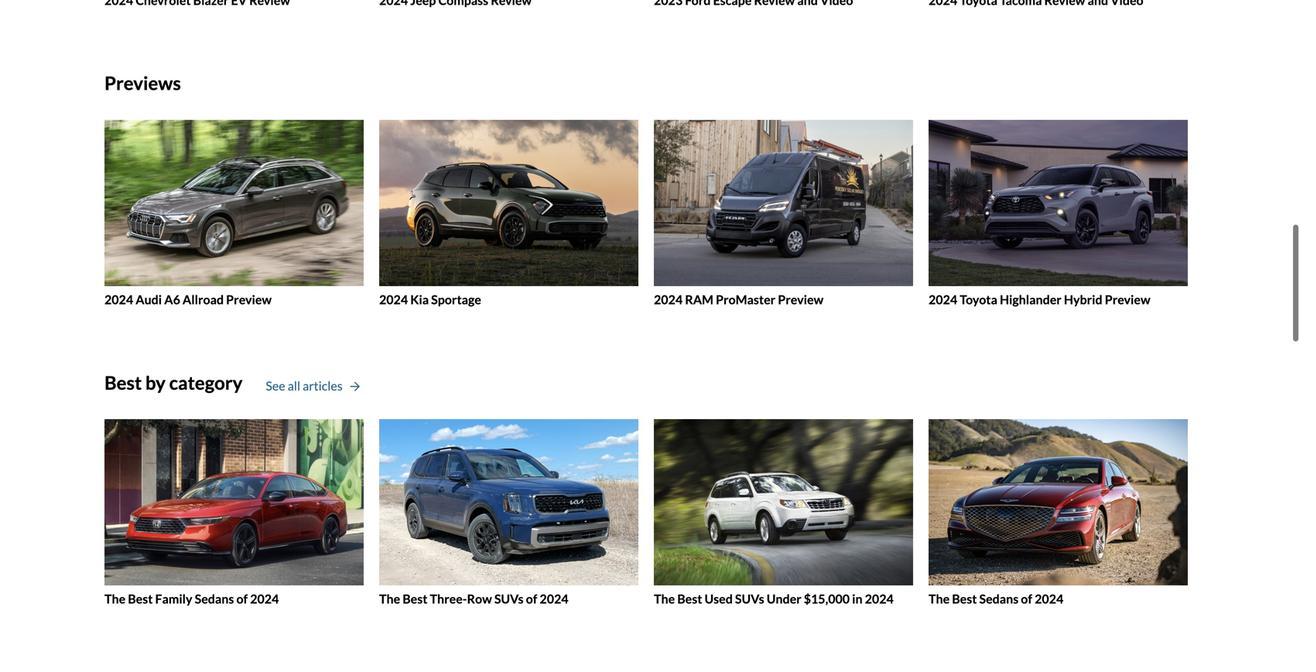 Task type: locate. For each thing, give the bounding box(es) containing it.
in
[[853, 592, 863, 607]]

preview right allroad
[[226, 292, 272, 307]]

of
[[236, 592, 248, 607], [526, 592, 538, 607], [1021, 592, 1033, 607]]

1 horizontal spatial suvs
[[735, 592, 765, 607]]

2 suvs from the left
[[735, 592, 765, 607]]

arrow right image
[[350, 382, 360, 392]]

3 the from the left
[[654, 592, 675, 607]]

the best used suvs under $15,000 in 2024 image
[[654, 420, 914, 586]]

preview for 2024 audi a6 allroad preview
[[226, 292, 272, 307]]

the best three-row suvs of 2024 link
[[379, 420, 639, 607]]

suvs right used
[[735, 592, 765, 607]]

2 horizontal spatial preview
[[1105, 292, 1151, 307]]

the best used suvs under $15,000 in 2024 link
[[654, 420, 914, 607]]

kia
[[411, 292, 429, 307]]

1 preview from the left
[[226, 292, 272, 307]]

0 horizontal spatial suvs
[[495, 592, 524, 607]]

all
[[288, 378, 300, 394]]

row
[[467, 592, 492, 607]]

best
[[105, 372, 142, 394], [128, 592, 153, 607], [403, 592, 428, 607], [678, 592, 703, 607], [953, 592, 977, 607]]

1 horizontal spatial preview
[[778, 292, 824, 307]]

1 horizontal spatial of
[[526, 592, 538, 607]]

1 horizontal spatial sedans
[[980, 592, 1019, 607]]

under
[[767, 592, 802, 607]]

0 horizontal spatial sedans
[[195, 592, 234, 607]]

2 sedans from the left
[[980, 592, 1019, 607]]

2024
[[105, 292, 133, 307], [379, 292, 408, 307], [654, 292, 683, 307], [929, 292, 958, 307], [250, 592, 279, 607], [540, 592, 569, 607], [865, 592, 894, 607], [1035, 592, 1064, 607]]

3 preview from the left
[[1105, 292, 1151, 307]]

$15,000
[[804, 592, 850, 607]]

the
[[105, 592, 126, 607], [379, 592, 400, 607], [654, 592, 675, 607], [929, 592, 950, 607]]

the best sedans of 2024 image
[[929, 420, 1189, 586]]

the for the best sedans of 2024
[[929, 592, 950, 607]]

the best family sedans of 2024 image
[[105, 420, 364, 586]]

the best sedans of 2024
[[929, 592, 1064, 607]]

2 the from the left
[[379, 592, 400, 607]]

2024 toyota highlander hybrid preview
[[929, 292, 1151, 307]]

1 the from the left
[[105, 592, 126, 607]]

preview right "promaster"
[[778, 292, 824, 307]]

the for the best family sedans of 2024
[[105, 592, 126, 607]]

sedans
[[195, 592, 234, 607], [980, 592, 1019, 607]]

0 horizontal spatial of
[[236, 592, 248, 607]]

4 the from the left
[[929, 592, 950, 607]]

suvs
[[495, 592, 524, 607], [735, 592, 765, 607]]

0 horizontal spatial preview
[[226, 292, 272, 307]]

2024 audi a6 allroad preview image
[[105, 120, 364, 286]]

2024 toyota highlander hybrid preview image
[[929, 120, 1189, 286]]

preview right hybrid
[[1105, 292, 1151, 307]]

best for the best three-row suvs of 2024
[[403, 592, 428, 607]]

2 horizontal spatial of
[[1021, 592, 1033, 607]]

used
[[705, 592, 733, 607]]

2024 ram promaster preview
[[654, 292, 824, 307]]

the for the best used suvs under $15,000 in 2024
[[654, 592, 675, 607]]

2 of from the left
[[526, 592, 538, 607]]

family
[[155, 592, 192, 607]]

see
[[266, 378, 285, 394]]

preview
[[226, 292, 272, 307], [778, 292, 824, 307], [1105, 292, 1151, 307]]

audi
[[136, 292, 162, 307]]

articles
[[303, 378, 343, 394]]

suvs right row
[[495, 592, 524, 607]]

allroad
[[183, 292, 224, 307]]



Task type: vqa. For each thing, say whether or not it's contained in the screenshot.
second The from the right
yes



Task type: describe. For each thing, give the bounding box(es) containing it.
2024 audi a6 allroad preview link
[[105, 120, 364, 308]]

2024 toyota highlander hybrid preview link
[[929, 120, 1189, 308]]

promaster
[[716, 292, 776, 307]]

hybrid
[[1065, 292, 1103, 307]]

2024 kia sportage link
[[379, 120, 639, 308]]

three-
[[430, 592, 467, 607]]

the best family sedans of 2024 link
[[105, 420, 364, 607]]

ram
[[685, 292, 714, 307]]

best for the best used suvs under $15,000 in 2024
[[678, 592, 703, 607]]

highlander
[[1000, 292, 1062, 307]]

2024 audi a6 allroad preview
[[105, 292, 272, 307]]

the best three-row suvs of 2024 image
[[379, 420, 639, 586]]

previews
[[105, 72, 181, 94]]

2024 kia sportage
[[379, 292, 481, 307]]

1 of from the left
[[236, 592, 248, 607]]

2024 ram promaster preview link
[[654, 120, 914, 308]]

toyota
[[960, 292, 998, 307]]

see all articles link
[[266, 377, 360, 395]]

the best sedans of 2024 link
[[929, 420, 1189, 607]]

the best three-row suvs of 2024
[[379, 592, 569, 607]]

1 suvs from the left
[[495, 592, 524, 607]]

sportage
[[431, 292, 481, 307]]

by
[[145, 372, 166, 394]]

2024 kia sportage image
[[379, 120, 639, 286]]

the for the best three-row suvs of 2024
[[379, 592, 400, 607]]

see all articles
[[266, 378, 343, 394]]

preview for 2024 toyota highlander hybrid preview
[[1105, 292, 1151, 307]]

best for the best family sedans of 2024
[[128, 592, 153, 607]]

a6
[[164, 292, 180, 307]]

best by category
[[105, 372, 243, 394]]

3 of from the left
[[1021, 592, 1033, 607]]

the best family sedans of 2024
[[105, 592, 279, 607]]

1 sedans from the left
[[195, 592, 234, 607]]

2 preview from the left
[[778, 292, 824, 307]]

best for the best sedans of 2024
[[953, 592, 977, 607]]

the best used suvs under $15,000 in 2024
[[654, 592, 894, 607]]

2024 ram promaster preview image
[[654, 120, 914, 286]]

category
[[169, 372, 243, 394]]



